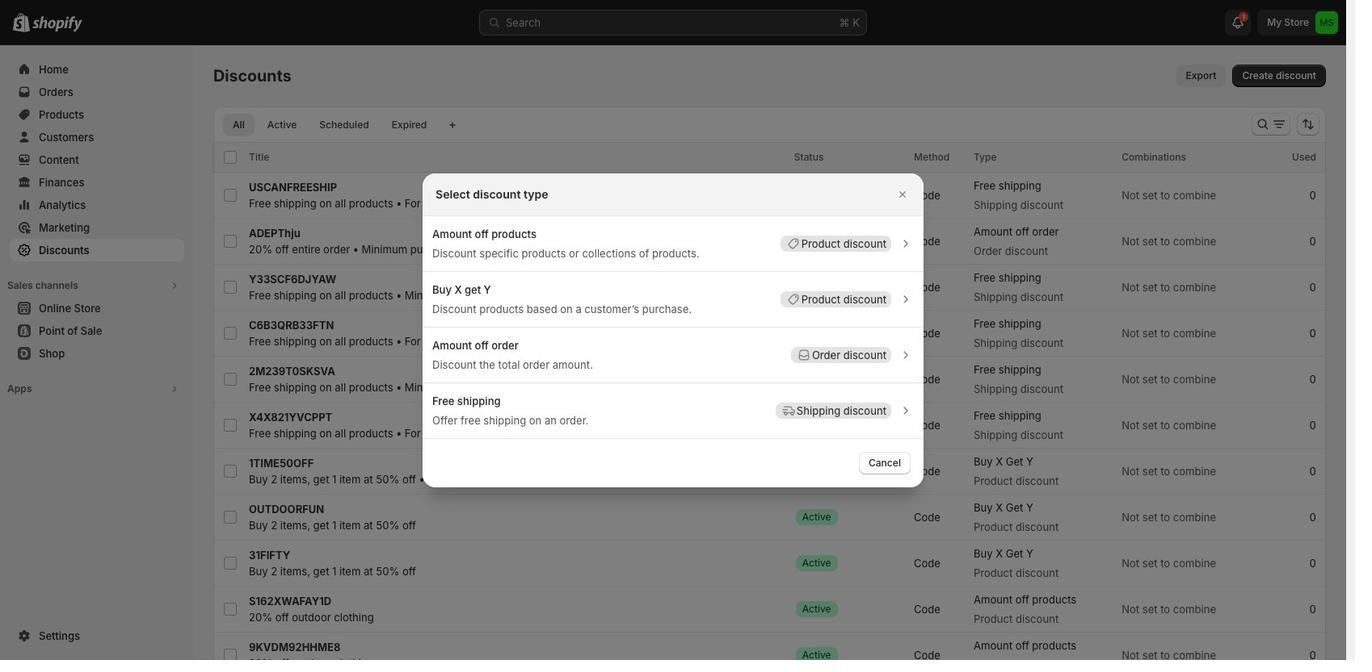 Task type: vqa. For each thing, say whether or not it's contained in the screenshot.
"list"
no



Task type: locate. For each thing, give the bounding box(es) containing it.
dialog
[[0, 173, 1346, 488]]

shopify image
[[32, 16, 82, 32]]

tab list
[[220, 113, 440, 137]]



